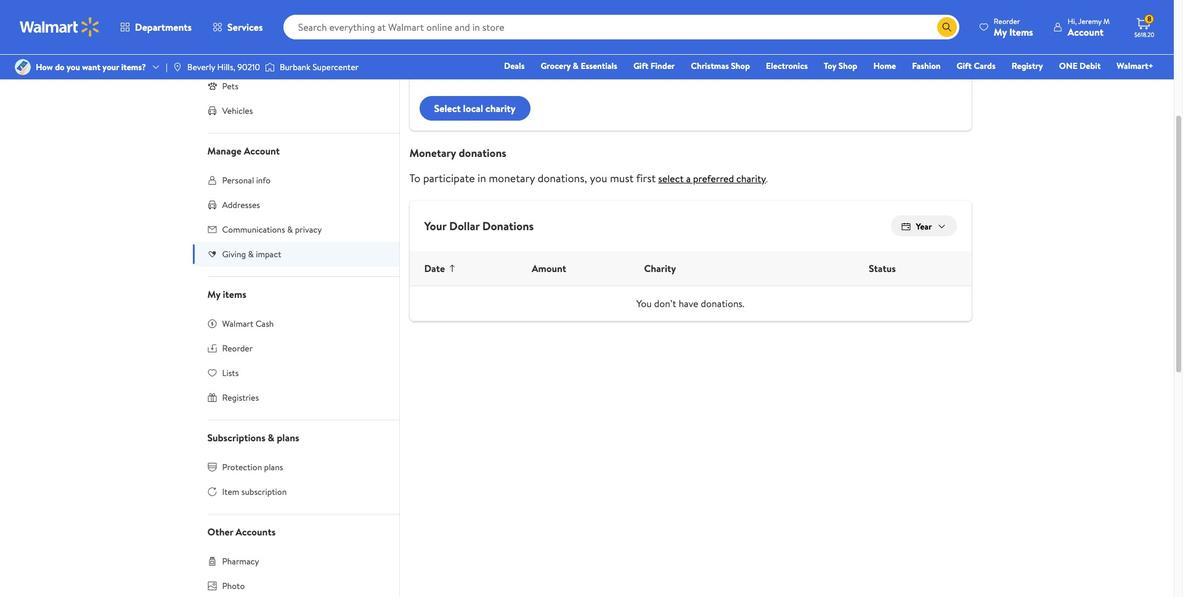 Task type: vqa. For each thing, say whether or not it's contained in the screenshot.
the rightmost impact
yes



Task type: describe. For each thing, give the bounding box(es) containing it.
info
[[256, 174, 271, 187]]

today!
[[522, 53, 549, 66]]

1 horizontal spatial walmart+
[[1117, 60, 1154, 72]]

deals
[[504, 60, 525, 72]]

icon image for walmart+
[[207, 12, 217, 21]]

beverly hills, 90210
[[187, 61, 260, 73]]

items
[[223, 288, 246, 301]]

item subscription link
[[193, 480, 399, 505]]

charity inside to participate in monetary donations, you must first select a preferred charity .
[[737, 172, 766, 185]]

want
[[82, 61, 100, 73]]

pharmacy
[[222, 556, 259, 568]]

monetary
[[410, 145, 456, 161]]

your
[[103, 61, 119, 73]]

reorder link
[[193, 336, 399, 361]]

1 vertical spatial plans
[[264, 462, 283, 474]]

grocery & essentials link
[[535, 59, 623, 73]]

you inside monetarydonations element
[[590, 171, 607, 186]]

you for you don't have donations.
[[636, 297, 652, 311]]

grocery
[[541, 60, 571, 72]]

services
[[227, 20, 263, 34]]

& for giving
[[248, 248, 254, 261]]

year
[[916, 221, 932, 233]]

services button
[[202, 12, 273, 42]]

pets
[[222, 80, 238, 92]]

hi,
[[1068, 16, 1077, 26]]

communications & privacy
[[222, 224, 322, 236]]

subscriptions
[[207, 431, 265, 445]]

 image for beverly
[[172, 62, 182, 72]]

.
[[766, 173, 768, 185]]

accounts
[[236, 526, 276, 539]]

toy shop link
[[818, 59, 863, 73]]

personal info link
[[193, 168, 399, 193]]

hi, jeremy m account
[[1068, 16, 1110, 39]]

fashion link
[[907, 59, 946, 73]]

registries link
[[193, 386, 399, 410]]

item subscription
[[222, 486, 287, 499]]

amount
[[532, 262, 566, 276]]

currently
[[470, 39, 509, 53]]

christmas shop
[[691, 60, 750, 72]]

departments button
[[110, 12, 202, 42]]

pharmacy link
[[193, 550, 399, 574]]

not
[[453, 39, 467, 53]]

beverly
[[187, 61, 215, 73]]

christmas shop link
[[685, 59, 756, 73]]

8 $618.20
[[1135, 14, 1155, 39]]

vehicles
[[222, 105, 253, 117]]

my items
[[207, 288, 246, 301]]

giving
[[222, 248, 246, 261]]

registry
[[1012, 60, 1043, 72]]

communications & privacy link
[[193, 218, 399, 242]]

supercenter
[[313, 61, 359, 73]]

gift cards
[[957, 60, 996, 72]]

icon image for pets
[[207, 81, 217, 91]]

a inside you are not currently contributing to a charity. start making an impact today!
[[578, 39, 582, 53]]

select local charity button
[[419, 96, 530, 121]]

status
[[869, 262, 896, 276]]

finder
[[651, 60, 675, 72]]

must
[[610, 171, 634, 186]]

have
[[679, 297, 699, 311]]

donations,
[[538, 171, 587, 186]]

manage account
[[207, 144, 280, 158]]

select
[[434, 101, 461, 115]]

0 horizontal spatial preferred
[[451, 1, 513, 22]]

photo link
[[193, 574, 399, 598]]

are
[[437, 39, 451, 53]]

burbank
[[280, 61, 310, 73]]

my for my profile
[[207, 50, 220, 63]]

monetarydonations element
[[410, 131, 972, 186]]

shop for toy shop
[[839, 60, 858, 72]]

item
[[222, 486, 239, 499]]

Walmart Site-Wide search field
[[283, 15, 959, 39]]

gift for gift cards
[[957, 60, 972, 72]]

hills,
[[217, 61, 235, 73]]

0 horizontal spatial impact
[[256, 248, 281, 261]]

walmart cash
[[222, 318, 274, 330]]

year button
[[891, 216, 957, 237]]

protection
[[222, 462, 262, 474]]

photo
[[222, 581, 245, 593]]

charity
[[644, 262, 676, 276]]

giving & impact link
[[193, 242, 399, 267]]

cards
[[974, 60, 996, 72]]

to
[[566, 39, 575, 53]]

 image for burbank
[[265, 61, 275, 73]]

select a preferred charity button
[[656, 171, 766, 186]]

select local charity
[[434, 101, 516, 115]]

manage
[[207, 144, 242, 158]]

one debit link
[[1054, 59, 1106, 73]]

reorder for reorder my items
[[994, 16, 1020, 26]]

0 horizontal spatial walmart+
[[222, 10, 259, 23]]

departments
[[135, 20, 192, 34]]

monetary donations
[[410, 145, 506, 161]]

walmart cash link
[[193, 312, 399, 336]]

one debit
[[1059, 60, 1101, 72]]

& for grocery
[[573, 60, 579, 72]]

personal
[[222, 174, 254, 187]]

monetary
[[489, 171, 535, 186]]

 image for how
[[15, 59, 31, 75]]

deals link
[[499, 59, 530, 73]]



Task type: locate. For each thing, give the bounding box(es) containing it.
you right do on the top of the page
[[67, 61, 80, 73]]

1 horizontal spatial preferred
[[693, 172, 734, 185]]

walmart
[[222, 318, 253, 330]]

& inside the giving & impact link
[[248, 248, 254, 261]]

preferred right select
[[693, 172, 734, 185]]

1 vertical spatial account
[[244, 144, 280, 158]]

charity for select local charity
[[486, 101, 516, 115]]

2 vertical spatial my
[[207, 288, 220, 301]]

1 horizontal spatial you
[[636, 297, 652, 311]]

registries
[[222, 392, 259, 404]]

1 horizontal spatial shop
[[839, 60, 858, 72]]

1 vertical spatial icon image
[[207, 81, 217, 91]]

icon image left services
[[207, 12, 217, 21]]

1 vertical spatial you
[[590, 171, 607, 186]]

plans up subscription
[[264, 462, 283, 474]]

you for you are not currently contributing to a charity. start making an impact today!
[[419, 39, 435, 53]]

0 vertical spatial walmart+ link
[[193, 4, 399, 29]]

icon image left pets
[[207, 81, 217, 91]]

profile
[[223, 50, 251, 63]]

date button
[[414, 252, 467, 286]]

don't
[[654, 297, 676, 311]]

walmart image
[[20, 17, 100, 37]]

1 horizontal spatial a
[[686, 172, 691, 185]]

you
[[419, 39, 435, 53], [636, 297, 652, 311]]

reorder my items
[[994, 16, 1033, 39]]

personal info
[[222, 174, 271, 187]]

1 vertical spatial preferred
[[693, 172, 734, 185]]

shop
[[731, 60, 750, 72], [839, 60, 858, 72]]

1 horizontal spatial impact
[[490, 53, 519, 66]]

start
[[419, 53, 441, 66]]

your for your dollar donations
[[424, 218, 447, 234]]

1 vertical spatial charity
[[486, 101, 516, 115]]

1 vertical spatial walmart+ link
[[1111, 59, 1159, 73]]

a right select
[[686, 172, 691, 185]]

to participate in monetary donations, you must first select a preferred charity .
[[410, 171, 768, 186]]

participate
[[423, 171, 475, 186]]

& for communications
[[287, 224, 293, 236]]

you are not currently contributing to a charity. start making an impact today!
[[419, 39, 616, 66]]

protection plans
[[222, 462, 283, 474]]

grocery & essentials
[[541, 60, 617, 72]]

privacy
[[295, 224, 322, 236]]

contributing
[[511, 39, 564, 53]]

& right subscriptions
[[268, 431, 275, 445]]

reorder up "registry" 'link'
[[994, 16, 1020, 26]]

gift left finder
[[633, 60, 649, 72]]

0 vertical spatial your
[[419, 1, 448, 22]]

making
[[443, 53, 475, 66]]

charity.
[[585, 39, 616, 53]]

how do you want your items?
[[36, 61, 146, 73]]

to
[[410, 171, 421, 186]]

you inside you are not currently contributing to a charity. start making an impact today!
[[419, 39, 435, 53]]

my left profile
[[207, 50, 220, 63]]

my
[[994, 25, 1007, 39], [207, 50, 220, 63], [207, 288, 220, 301]]

gift finder link
[[628, 59, 681, 73]]

dollar
[[449, 218, 480, 234]]

your left dollar
[[424, 218, 447, 234]]

shop right christmas
[[731, 60, 750, 72]]

other accounts
[[207, 526, 276, 539]]

0 horizontal spatial  image
[[15, 59, 31, 75]]

addresses link
[[193, 193, 399, 218]]

preferred inside to participate in monetary donations, you must first select a preferred charity .
[[693, 172, 734, 185]]

gift finder
[[633, 60, 675, 72]]

you don't have donations.
[[636, 297, 745, 311]]

&
[[573, 60, 579, 72], [287, 224, 293, 236], [248, 248, 254, 261], [268, 431, 275, 445]]

your for your preferred charity
[[419, 1, 448, 22]]

1 vertical spatial reorder
[[222, 343, 253, 355]]

$618.20
[[1135, 30, 1155, 39]]

you
[[67, 61, 80, 73], [590, 171, 607, 186]]

reorder inside reorder my items
[[994, 16, 1020, 26]]

0 horizontal spatial shop
[[731, 60, 750, 72]]

your up the are
[[419, 1, 448, 22]]

reorder down walmart
[[222, 343, 253, 355]]

 image right |
[[172, 62, 182, 72]]

toy shop
[[824, 60, 858, 72]]

account up info
[[244, 144, 280, 158]]

1 shop from the left
[[731, 60, 750, 72]]

1 horizontal spatial charity
[[517, 1, 562, 22]]

0 vertical spatial account
[[1068, 25, 1104, 39]]

my left 'items'
[[207, 288, 220, 301]]

impact inside you are not currently contributing to a charity. start making an impact today!
[[490, 53, 519, 66]]

my for my items
[[207, 288, 220, 301]]

0 vertical spatial my
[[994, 25, 1007, 39]]

0 horizontal spatial charity
[[486, 101, 516, 115]]

vehicles link
[[193, 99, 399, 123]]

account up debit
[[1068, 25, 1104, 39]]

& left privacy
[[287, 224, 293, 236]]

1 vertical spatial a
[[686, 172, 691, 185]]

christmas
[[691, 60, 729, 72]]

2 shop from the left
[[839, 60, 858, 72]]

electronics link
[[761, 59, 814, 73]]

0 vertical spatial icon image
[[207, 12, 217, 21]]

you left must
[[590, 171, 607, 186]]

0 vertical spatial you
[[419, 39, 435, 53]]

1 vertical spatial walmart+
[[1117, 60, 1154, 72]]

1 horizontal spatial reorder
[[994, 16, 1020, 26]]

in
[[478, 171, 486, 186]]

0 vertical spatial charity
[[517, 1, 562, 22]]

0 horizontal spatial walmart+ link
[[193, 4, 399, 29]]

& right giving
[[248, 248, 254, 261]]

1 horizontal spatial gift
[[957, 60, 972, 72]]

 image left how
[[15, 59, 31, 75]]

2 vertical spatial charity
[[737, 172, 766, 185]]

gift left cards
[[957, 60, 972, 72]]

addresses
[[222, 199, 260, 211]]

icon image inside pets link
[[207, 81, 217, 91]]

local
[[463, 101, 483, 115]]

& right grocery
[[573, 60, 579, 72]]

2 gift from the left
[[957, 60, 972, 72]]

gift for gift finder
[[633, 60, 649, 72]]

donations
[[459, 145, 506, 161]]

you left don't
[[636, 297, 652, 311]]

0 horizontal spatial a
[[578, 39, 582, 53]]

 image
[[15, 59, 31, 75], [265, 61, 275, 73], [172, 62, 182, 72]]

your dollar donations
[[424, 218, 534, 234]]

first
[[636, 171, 656, 186]]

you left the are
[[419, 39, 435, 53]]

home link
[[868, 59, 902, 73]]

0 vertical spatial preferred
[[451, 1, 513, 22]]

0 vertical spatial impact
[[490, 53, 519, 66]]

0 vertical spatial plans
[[277, 431, 299, 445]]

plans up protection plans link
[[277, 431, 299, 445]]

2 icon image from the top
[[207, 81, 217, 91]]

reorder for reorder
[[222, 343, 253, 355]]

jeremy
[[1078, 16, 1102, 26]]

1 vertical spatial my
[[207, 50, 220, 63]]

icon image
[[207, 12, 217, 21], [207, 81, 217, 91]]

charity for your preferred charity
[[517, 1, 562, 22]]

electronics
[[766, 60, 808, 72]]

0 vertical spatial reorder
[[994, 16, 1020, 26]]

walmart+ down $618.20
[[1117, 60, 1154, 72]]

0 vertical spatial walmart+
[[222, 10, 259, 23]]

preferred up currently
[[451, 1, 513, 22]]

0 vertical spatial you
[[67, 61, 80, 73]]

1 gift from the left
[[633, 60, 649, 72]]

walmart+ up profile
[[222, 10, 259, 23]]

giving & impact
[[222, 248, 281, 261]]

0 horizontal spatial you
[[419, 39, 435, 53]]

1 vertical spatial impact
[[256, 248, 281, 261]]

& inside communications & privacy link
[[287, 224, 293, 236]]

one
[[1059, 60, 1078, 72]]

& for subscriptions
[[268, 431, 275, 445]]

my profile
[[207, 50, 251, 63]]

registry link
[[1006, 59, 1049, 73]]

charity inside the select local charity button
[[486, 101, 516, 115]]

lists
[[222, 367, 239, 380]]

impact down communications & privacy
[[256, 248, 281, 261]]

search icon image
[[942, 22, 952, 32]]

protection plans link
[[193, 455, 399, 480]]

walmart+ link up 'burbank'
[[193, 4, 399, 29]]

account
[[1068, 25, 1104, 39], [244, 144, 280, 158]]

 image right 90210
[[265, 61, 275, 73]]

Search search field
[[283, 15, 959, 39]]

0 vertical spatial a
[[578, 39, 582, 53]]

my left items
[[994, 25, 1007, 39]]

my inside reorder my items
[[994, 25, 1007, 39]]

toy
[[824, 60, 837, 72]]

1 icon image from the top
[[207, 12, 217, 21]]

1 horizontal spatial walmart+ link
[[1111, 59, 1159, 73]]

0 horizontal spatial reorder
[[222, 343, 253, 355]]

0 horizontal spatial account
[[244, 144, 280, 158]]

1 horizontal spatial account
[[1068, 25, 1104, 39]]

shop right 'toy'
[[839, 60, 858, 72]]

& inside grocery & essentials link
[[573, 60, 579, 72]]

walmart+ link down $618.20
[[1111, 59, 1159, 73]]

how
[[36, 61, 53, 73]]

communications
[[222, 224, 285, 236]]

2 horizontal spatial  image
[[265, 61, 275, 73]]

1 vertical spatial you
[[636, 297, 652, 311]]

0 horizontal spatial you
[[67, 61, 80, 73]]

shop inside 'link'
[[731, 60, 750, 72]]

shop for christmas shop
[[731, 60, 750, 72]]

do
[[55, 61, 65, 73]]

2 horizontal spatial charity
[[737, 172, 766, 185]]

0 horizontal spatial gift
[[633, 60, 649, 72]]

impact
[[490, 53, 519, 66], [256, 248, 281, 261]]

reorder
[[994, 16, 1020, 26], [222, 343, 253, 355]]

a inside to participate in monetary donations, you must first select a preferred charity .
[[686, 172, 691, 185]]

impact right an
[[490, 53, 519, 66]]

a right to
[[578, 39, 582, 53]]

a
[[578, 39, 582, 53], [686, 172, 691, 185]]

account inside hi, jeremy m account
[[1068, 25, 1104, 39]]

1 vertical spatial your
[[424, 218, 447, 234]]

1 horizontal spatial you
[[590, 171, 607, 186]]

subscription
[[241, 486, 287, 499]]

1 horizontal spatial  image
[[172, 62, 182, 72]]



